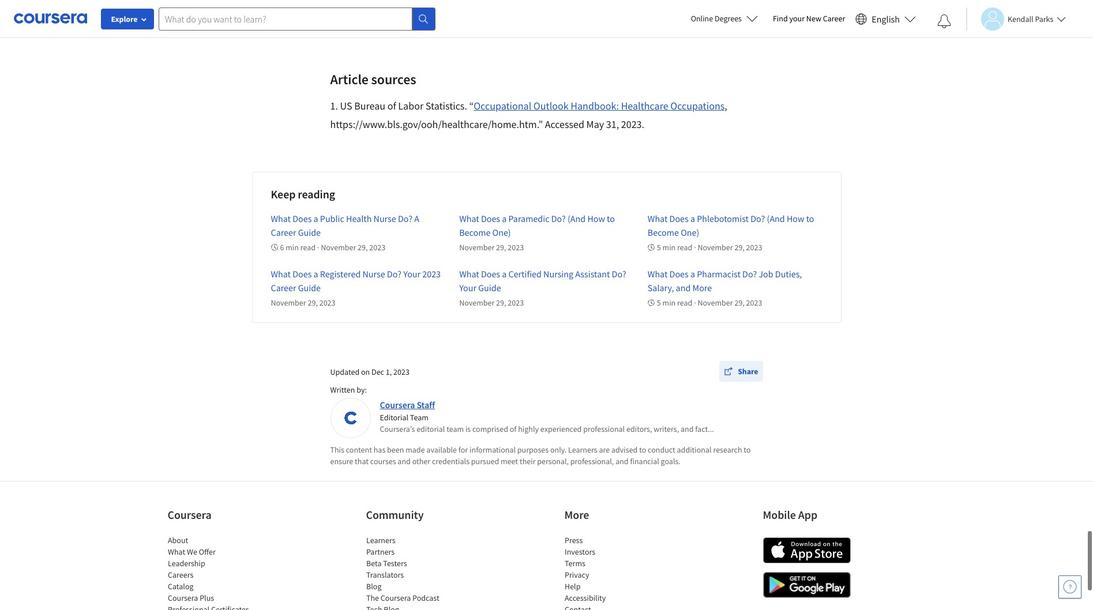 Task type: vqa. For each thing, say whether or not it's contained in the screenshot.
HELP?
no



Task type: describe. For each thing, give the bounding box(es) containing it.
sources
[[371, 70, 416, 88]]

what does a pharmacist do? job duties, salary, and more
[[648, 268, 802, 294]]

what does a paramedic do? (and how to become one) november 29, 2023
[[459, 213, 615, 253]]

partners link
[[366, 547, 395, 557]]

partners
[[366, 547, 395, 557]]

about what we offer leadership careers catalog coursera plus
[[168, 536, 215, 604]]

your inside what does a certified nursing assistant do? your guide november 29, 2023
[[459, 282, 477, 294]]

available
[[427, 445, 457, 455]]

read for one)
[[678, 242, 693, 253]]

about link
[[168, 536, 188, 546]]

min for become
[[663, 242, 676, 253]]

healthcare
[[621, 99, 669, 113]]

and inside coursera staff editorial team coursera's editorial team is comprised of highly experienced professional editors, writers, and fact...
[[681, 424, 694, 435]]

help link
[[565, 582, 580, 592]]

become for what does a paramedic do? (and how to become one) november 29, 2023
[[459, 227, 491, 238]]

learners partners beta testers translators blog the coursera podcast
[[366, 536, 439, 604]]

coursera's
[[380, 424, 415, 435]]

additional
[[677, 445, 712, 455]]

does for registered
[[293, 268, 312, 280]]

5 for what does a pharmacist do? job duties, salary, and more
[[657, 298, 661, 308]]

find your new career
[[773, 13, 846, 24]]

translators link
[[366, 570, 404, 581]]

to inside what does a paramedic do? (and how to become one) november 29, 2023
[[607, 213, 615, 224]]

and down advised
[[616, 456, 629, 467]]

read for guide
[[301, 242, 316, 253]]

what does a registered nurse do? your 2023 career guide link
[[271, 268, 441, 294]]

a for public
[[314, 213, 318, 224]]

min for and
[[663, 298, 676, 308]]

conduct
[[648, 445, 676, 455]]

personal,
[[537, 456, 569, 467]]

meet
[[501, 456, 518, 467]]

29, down what does a public health nurse do? a career guide
[[358, 242, 368, 253]]

financial
[[630, 456, 659, 467]]

the
[[366, 593, 379, 604]]

the coursera podcast link
[[366, 593, 439, 604]]

do? inside what does a pharmacist do? job duties, salary, and more
[[743, 268, 757, 280]]

leadership
[[168, 559, 205, 569]]

of inside coursera staff editorial team coursera's editorial team is comprised of highly experienced professional editors, writers, and fact...
[[510, 424, 517, 435]]

paramedic
[[509, 213, 550, 224]]

do? inside what does a paramedic do? (and how to become one) november 29, 2023
[[551, 213, 566, 224]]

professional
[[584, 424, 625, 435]]

a for pharmacist
[[691, 268, 695, 280]]

registered
[[320, 268, 361, 280]]

has
[[374, 445, 386, 455]]

29, inside what does a certified nursing assistant do? your guide november 29, 2023
[[496, 298, 506, 308]]

6
[[280, 242, 284, 253]]

list for coursera
[[168, 535, 266, 611]]

guide inside what does a certified nursing assistant do? your guide november 29, 2023
[[479, 282, 501, 294]]

does for certified
[[481, 268, 500, 280]]

purposes
[[518, 445, 549, 455]]

accessed
[[545, 118, 585, 131]]

become for what does a phlebotomist do? (and how to become one)
[[648, 227, 679, 238]]

about
[[168, 536, 188, 546]]

a for registered
[[314, 268, 318, 280]]

do? inside what does a public health nurse do? a career guide
[[398, 213, 413, 224]]

one) for phlebotomist
[[681, 227, 700, 238]]

what does a certified nursing assistant do? your guide november 29, 2023
[[459, 268, 627, 308]]

beta testers link
[[366, 559, 407, 569]]

· for more
[[694, 298, 696, 308]]

ensure
[[330, 456, 353, 467]]

coursera up about link
[[168, 508, 212, 522]]

what for what does a public health nurse do? a career guide
[[271, 213, 291, 224]]

team
[[447, 424, 464, 435]]

may
[[587, 118, 604, 131]]

advised
[[612, 445, 638, 455]]

investors
[[565, 547, 595, 557]]

to inside what does a phlebotomist do? (and how to become one)
[[807, 213, 815, 224]]

what does a public health nurse do? a career guide
[[271, 213, 420, 238]]

coursera plus link
[[168, 593, 214, 604]]

nursing
[[544, 268, 574, 280]]

editorial
[[417, 424, 445, 435]]

how for what does a phlebotomist do? (and how to become one)
[[787, 213, 805, 224]]

what for what does a certified nursing assistant do? your guide november 29, 2023
[[459, 268, 479, 280]]

0 vertical spatial of
[[388, 99, 396, 113]]

"
[[469, 99, 474, 113]]

blog
[[366, 582, 381, 592]]

learners inside learners partners beta testers translators blog the coursera podcast
[[366, 536, 395, 546]]

a for paramedic
[[502, 213, 507, 224]]

we
[[187, 547, 197, 557]]

us
[[340, 99, 352, 113]]

fact...
[[696, 424, 714, 435]]

accessibility
[[565, 593, 606, 604]]

guide for public
[[298, 227, 321, 238]]

their
[[520, 456, 536, 467]]

· for one)
[[694, 242, 696, 253]]

other
[[412, 456, 431, 467]]

handbook:
[[571, 99, 619, 113]]

a
[[414, 213, 420, 224]]

pharmacist
[[697, 268, 741, 280]]

help
[[565, 582, 580, 592]]

does for paramedic
[[481, 213, 500, 224]]

is
[[466, 424, 471, 435]]

what does a registered nurse do? your 2023 career guide november 29, 2023
[[271, 268, 441, 308]]

coursera staff image
[[332, 400, 369, 437]]

professional,
[[571, 456, 614, 467]]

share
[[738, 366, 759, 377]]

experienced
[[541, 424, 582, 435]]

goals.
[[661, 456, 681, 467]]

and inside what does a pharmacist do? job duties, salary, and more
[[676, 282, 691, 294]]

help center image
[[1064, 581, 1077, 594]]

guide for registered
[[298, 282, 321, 294]]

privacy link
[[565, 570, 589, 581]]

assistant
[[576, 268, 610, 280]]

a for phlebotomist
[[691, 213, 695, 224]]

find your new career link
[[767, 12, 851, 26]]

what we offer link
[[168, 547, 215, 557]]

coursera image
[[14, 9, 87, 28]]

, https://www.bls.gov/ooh/healthcare/home.htm." accessed may 31, 2023.
[[330, 99, 728, 131]]

29, inside what does a paramedic do? (and how to become one) november 29, 2023
[[496, 242, 506, 253]]

and down been
[[398, 456, 411, 467]]

do? inside what does a registered nurse do? your 2023 career guide november 29, 2023
[[387, 268, 402, 280]]

coursera inside learners partners beta testers translators blog the coursera podcast
[[380, 593, 411, 604]]

english button
[[851, 0, 921, 38]]

coursera inside coursera staff editorial team coursera's editorial team is comprised of highly experienced professional editors, writers, and fact...
[[380, 399, 415, 411]]

app
[[799, 508, 818, 522]]

2023 inside what does a paramedic do? (and how to become one) november 29, 2023
[[508, 242, 524, 253]]

on
[[361, 367, 370, 377]]

what for what does a paramedic do? (and how to become one) november 29, 2023
[[459, 213, 479, 224]]

5 for what does a phlebotomist do? (and how to become one)
[[657, 242, 661, 253]]

dec
[[372, 367, 384, 377]]

your
[[790, 13, 805, 24]]

certified
[[509, 268, 542, 280]]

,
[[725, 99, 728, 113]]

degrees
[[715, 13, 742, 24]]

does for phlebotomist
[[670, 213, 689, 224]]

what does a paramedic do? (and how to become one) link
[[459, 213, 615, 238]]

november inside what does a registered nurse do? your 2023 career guide november 29, 2023
[[271, 298, 306, 308]]

29, down what does a phlebotomist do? (and how to become one) at the right of page
[[735, 242, 745, 253]]



Task type: locate. For each thing, give the bounding box(es) containing it.
more down pharmacist
[[693, 282, 712, 294]]

how for what does a paramedic do? (and how to become one) november 29, 2023
[[588, 213, 605, 224]]

1 vertical spatial career
[[271, 227, 296, 238]]

guide inside what does a registered nurse do? your 2023 career guide november 29, 2023
[[298, 282, 321, 294]]

what inside what does a phlebotomist do? (and how to become one)
[[648, 213, 668, 224]]

1 horizontal spatial how
[[787, 213, 805, 224]]

for
[[459, 445, 468, 455]]

3 list from the left
[[565, 535, 663, 611]]

a inside what does a registered nurse do? your 2023 career guide november 29, 2023
[[314, 268, 318, 280]]

occupations
[[671, 99, 725, 113]]

career for what does a public health nurse do? a career guide
[[271, 227, 296, 238]]

1 one) from the left
[[493, 227, 511, 238]]

team
[[410, 413, 429, 423]]

how up duties,
[[787, 213, 805, 224]]

5 min read · november 29, 2023 down what does a pharmacist do? job duties, salary, and more
[[657, 298, 763, 308]]

highly
[[518, 424, 539, 435]]

2023.
[[621, 118, 645, 131]]

1 horizontal spatial list
[[366, 535, 464, 611]]

learners up partners
[[366, 536, 395, 546]]

1 vertical spatial of
[[510, 424, 517, 435]]

to
[[607, 213, 615, 224], [807, 213, 815, 224], [639, 445, 646, 455], [744, 445, 751, 455]]

how inside what does a phlebotomist do? (and how to become one)
[[787, 213, 805, 224]]

list for community
[[366, 535, 464, 611]]

0 horizontal spatial list item
[[168, 604, 266, 611]]

31,
[[606, 118, 619, 131]]

0 horizontal spatial more
[[565, 508, 589, 522]]

find
[[773, 13, 788, 24]]

5 min read · november 29, 2023 for more
[[657, 298, 763, 308]]

how inside what does a paramedic do? (and how to become one) november 29, 2023
[[588, 213, 605, 224]]

list item for more
[[565, 604, 663, 611]]

https://www.bls.gov/ooh/healthcare/home.htm."
[[330, 118, 543, 131]]

2 horizontal spatial list item
[[565, 604, 663, 611]]

parks
[[1035, 14, 1054, 24]]

1 horizontal spatial (and
[[767, 213, 785, 224]]

november inside what does a paramedic do? (and how to become one) november 29, 2023
[[459, 242, 495, 253]]

5 min read · november 29, 2023 up pharmacist
[[657, 242, 763, 253]]

1 how from the left
[[588, 213, 605, 224]]

plus
[[199, 593, 214, 604]]

mobile app
[[763, 508, 818, 522]]

get it on google play image
[[763, 572, 851, 598]]

a left registered
[[314, 268, 318, 280]]

1 horizontal spatial learners
[[568, 445, 598, 455]]

podcast
[[412, 593, 439, 604]]

been
[[387, 445, 404, 455]]

does down 'keep reading'
[[293, 213, 312, 224]]

2 vertical spatial career
[[271, 282, 296, 294]]

0 horizontal spatial list
[[168, 535, 266, 611]]

2 list from the left
[[366, 535, 464, 611]]

that
[[355, 456, 369, 467]]

29,
[[358, 242, 368, 253], [496, 242, 506, 253], [735, 242, 745, 253], [308, 298, 318, 308], [496, 298, 506, 308], [735, 298, 745, 308]]

become inside what does a paramedic do? (and how to become one) november 29, 2023
[[459, 227, 491, 238]]

2023 inside what does a certified nursing assistant do? your guide november 29, 2023
[[508, 298, 524, 308]]

0 horizontal spatial learners
[[366, 536, 395, 546]]

credentials
[[432, 456, 470, 467]]

a inside what does a pharmacist do? job duties, salary, and more
[[691, 268, 695, 280]]

list item for community
[[366, 604, 464, 611]]

press link
[[565, 536, 583, 546]]

1 list from the left
[[168, 535, 266, 611]]

2 5 min read · november 29, 2023 from the top
[[657, 298, 763, 308]]

(and right paramedic
[[568, 213, 586, 224]]

does inside what does a certified nursing assistant do? your guide november 29, 2023
[[481, 268, 500, 280]]

do? inside what does a phlebotomist do? (and how to become one)
[[751, 213, 765, 224]]

this
[[330, 445, 344, 455]]

labor
[[398, 99, 424, 113]]

career right new
[[823, 13, 846, 24]]

2 horizontal spatial list
[[565, 535, 663, 611]]

a left certified on the top left
[[502, 268, 507, 280]]

what for what does a phlebotomist do? (and how to become one)
[[648, 213, 668, 224]]

What do you want to learn? text field
[[159, 7, 413, 30]]

career inside what does a registered nurse do? your 2023 career guide november 29, 2023
[[271, 282, 296, 294]]

what inside what does a public health nurse do? a career guide
[[271, 213, 291, 224]]

2 list item from the left
[[366, 604, 464, 611]]

what inside about what we offer leadership careers catalog coursera plus
[[168, 547, 185, 557]]

1 (and from the left
[[568, 213, 586, 224]]

what inside what does a paramedic do? (and how to become one) november 29, 2023
[[459, 213, 479, 224]]

your inside what does a registered nurse do? your 2023 career guide november 29, 2023
[[403, 268, 421, 280]]

us bureau of labor statistics. " occupational outlook handbook: healthcare occupations
[[340, 99, 725, 113]]

coursera up the editorial
[[380, 399, 415, 411]]

list containing about
[[168, 535, 266, 611]]

1 horizontal spatial your
[[459, 282, 477, 294]]

one) inside what does a paramedic do? (and how to become one) november 29, 2023
[[493, 227, 511, 238]]

more up press
[[565, 508, 589, 522]]

and left "fact..."
[[681, 424, 694, 435]]

(and
[[568, 213, 586, 224], [767, 213, 785, 224]]

5 min read · november 29, 2023 for one)
[[657, 242, 763, 253]]

pursued
[[471, 456, 499, 467]]

(and for phlebotomist
[[767, 213, 785, 224]]

statistics.
[[426, 99, 467, 113]]

one) for paramedic
[[493, 227, 511, 238]]

2 5 from the top
[[657, 298, 661, 308]]

explore button
[[101, 9, 154, 29]]

online
[[691, 13, 713, 24]]

read down what does a pharmacist do? job duties, salary, and more
[[678, 298, 693, 308]]

min
[[286, 242, 299, 253], [663, 242, 676, 253], [663, 298, 676, 308]]

what for what does a pharmacist do? job duties, salary, and more
[[648, 268, 668, 280]]

careers link
[[168, 570, 193, 581]]

comprised
[[473, 424, 508, 435]]

do? inside what does a certified nursing assistant do? your guide november 29, 2023
[[612, 268, 627, 280]]

do? right assistant
[[612, 268, 627, 280]]

does left 'phlebotomist'
[[670, 213, 689, 224]]

· down what does a public health nurse do? a career guide 'link' in the left of the page
[[317, 242, 319, 253]]

None search field
[[159, 7, 436, 30]]

what does a certified nursing assistant do? your guide link
[[459, 268, 627, 294]]

3 list item from the left
[[565, 604, 663, 611]]

what inside what does a pharmacist do? job duties, salary, and more
[[648, 268, 668, 280]]

2 how from the left
[[787, 213, 805, 224]]

do? right 'phlebotomist'
[[751, 213, 765, 224]]

list item for coursera
[[168, 604, 266, 611]]

of left labor
[[388, 99, 396, 113]]

1 list item from the left
[[168, 604, 266, 611]]

kendall parks button
[[967, 7, 1067, 30]]

a left public
[[314, 213, 318, 224]]

2 (and from the left
[[767, 213, 785, 224]]

list for more
[[565, 535, 663, 611]]

catalog
[[168, 582, 193, 592]]

does up salary,
[[670, 268, 689, 280]]

staff
[[417, 399, 435, 411]]

1 vertical spatial more
[[565, 508, 589, 522]]

1 horizontal spatial list item
[[366, 604, 464, 611]]

do? left a in the top of the page
[[398, 213, 413, 224]]

list item down podcast
[[366, 604, 464, 611]]

career inside what does a public health nurse do? a career guide
[[271, 227, 296, 238]]

min up salary,
[[663, 242, 676, 253]]

coursera down the catalog
[[168, 593, 198, 604]]

kendall
[[1008, 14, 1034, 24]]

public
[[320, 213, 344, 224]]

does inside what does a paramedic do? (and how to become one) november 29, 2023
[[481, 213, 500, 224]]

does left certified on the top left
[[481, 268, 500, 280]]

0 horizontal spatial one)
[[493, 227, 511, 238]]

coursera staff editorial team coursera's editorial team is comprised of highly experienced professional editors, writers, and fact...
[[380, 399, 714, 435]]

min down salary,
[[663, 298, 676, 308]]

do? right paramedic
[[551, 213, 566, 224]]

one) inside what does a phlebotomist do? (and how to become one)
[[681, 227, 700, 238]]

0 horizontal spatial how
[[588, 213, 605, 224]]

0 vertical spatial 5 min read · november 29, 2023
[[657, 242, 763, 253]]

do? right registered
[[387, 268, 402, 280]]

coursera inside about what we offer leadership careers catalog coursera plus
[[168, 593, 198, 604]]

privacy
[[565, 570, 589, 581]]

occupational outlook handbook: healthcare occupations link
[[474, 99, 725, 113]]

beta
[[366, 559, 381, 569]]

guide
[[298, 227, 321, 238], [298, 282, 321, 294], [479, 282, 501, 294]]

1 horizontal spatial become
[[648, 227, 679, 238]]

list
[[168, 535, 266, 611], [366, 535, 464, 611], [565, 535, 663, 611]]

more
[[693, 282, 712, 294], [565, 508, 589, 522]]

does inside what does a pharmacist do? job duties, salary, and more
[[670, 268, 689, 280]]

guide inside what does a public health nurse do? a career guide
[[298, 227, 321, 238]]

1 vertical spatial 5
[[657, 298, 661, 308]]

become
[[459, 227, 491, 238], [648, 227, 679, 238]]

read for more
[[678, 298, 693, 308]]

career down 6
[[271, 282, 296, 294]]

5 up salary,
[[657, 242, 661, 253]]

list item
[[168, 604, 266, 611], [366, 604, 464, 611], [565, 604, 663, 611]]

how up assistant
[[588, 213, 605, 224]]

learners inside this content has been made available for informational purposes only. learners are advised to conduct additional research to ensure that courses and other credentials pursued meet their personal, professional, and financial goals.
[[568, 445, 598, 455]]

does inside what does a registered nurse do? your 2023 career guide november 29, 2023
[[293, 268, 312, 280]]

a inside what does a paramedic do? (and how to become one) november 29, 2023
[[502, 213, 507, 224]]

list containing press
[[565, 535, 663, 611]]

a inside what does a certified nursing assistant do? your guide november 29, 2023
[[502, 268, 507, 280]]

show notifications image
[[938, 14, 952, 28]]

november inside what does a certified nursing assistant do? your guide november 29, 2023
[[459, 298, 495, 308]]

· down what does a phlebotomist do? (and how to become one) "link"
[[694, 242, 696, 253]]

5 min read · november 29, 2023
[[657, 242, 763, 253], [657, 298, 763, 308]]

updated
[[330, 367, 360, 377]]

english
[[872, 13, 900, 25]]

what inside what does a registered nurse do? your 2023 career guide november 29, 2023
[[271, 268, 291, 280]]

does for public
[[293, 213, 312, 224]]

more inside what does a pharmacist do? job duties, salary, and more
[[693, 282, 712, 294]]

· down what does a pharmacist do? job duties, salary, and more
[[694, 298, 696, 308]]

1 horizontal spatial of
[[510, 424, 517, 435]]

(and for paramedic
[[568, 213, 586, 224]]

accessibility link
[[565, 593, 606, 604]]

mobile
[[763, 508, 796, 522]]

november
[[321, 242, 356, 253], [459, 242, 495, 253], [698, 242, 733, 253], [271, 298, 306, 308], [459, 298, 495, 308], [698, 298, 733, 308]]

career inside find your new career link
[[823, 13, 846, 24]]

press
[[565, 536, 583, 546]]

1 5 from the top
[[657, 242, 661, 253]]

0 vertical spatial 5
[[657, 242, 661, 253]]

new
[[807, 13, 822, 24]]

a left pharmacist
[[691, 268, 695, 280]]

nurse right health
[[374, 213, 396, 224]]

learners up 'professional,'
[[568, 445, 598, 455]]

1 horizontal spatial more
[[693, 282, 712, 294]]

1 vertical spatial nurse
[[363, 268, 385, 280]]

29, down what does a paramedic do? (and how to become one) link
[[496, 242, 506, 253]]

does left registered
[[293, 268, 312, 280]]

0 horizontal spatial (and
[[568, 213, 586, 224]]

1 5 min read · november 29, 2023 from the top
[[657, 242, 763, 253]]

(and inside what does a paramedic do? (and how to become one) november 29, 2023
[[568, 213, 586, 224]]

list item down plus
[[168, 604, 266, 611]]

outlook
[[534, 99, 569, 113]]

and
[[676, 282, 691, 294], [681, 424, 694, 435], [398, 456, 411, 467], [616, 456, 629, 467]]

download on the app store image
[[763, 538, 851, 564]]

nurse right registered
[[363, 268, 385, 280]]

job
[[759, 268, 774, 280]]

1 vertical spatial learners
[[366, 536, 395, 546]]

become inside what does a phlebotomist do? (and how to become one)
[[648, 227, 679, 238]]

0 vertical spatial learners
[[568, 445, 598, 455]]

0 horizontal spatial become
[[459, 227, 491, 238]]

1 vertical spatial 5 min read · november 29, 2023
[[657, 298, 763, 308]]

career for what does a registered nurse do? your 2023 career guide november 29, 2023
[[271, 282, 296, 294]]

does inside what does a public health nurse do? a career guide
[[293, 213, 312, 224]]

29, inside what does a registered nurse do? your 2023 career guide november 29, 2023
[[308, 298, 318, 308]]

translators
[[366, 570, 404, 581]]

list item down 'accessibility' link at bottom
[[565, 604, 663, 611]]

6 min read · november 29, 2023
[[280, 242, 386, 253]]

read right 6
[[301, 242, 316, 253]]

and right salary,
[[676, 282, 691, 294]]

a for certified
[[502, 268, 507, 280]]

(and inside what does a phlebotomist do? (and how to become one)
[[767, 213, 785, 224]]

of left 'highly'
[[510, 424, 517, 435]]

what inside what does a certified nursing assistant do? your guide november 29, 2023
[[459, 268, 479, 280]]

29, down the what does a registered nurse do? your 2023 career guide link on the left top of page
[[308, 298, 318, 308]]

0 vertical spatial career
[[823, 13, 846, 24]]

testers
[[383, 559, 407, 569]]

research
[[714, 445, 742, 455]]

29, down what does a pharmacist do? job duties, salary, and more
[[735, 298, 745, 308]]

0 horizontal spatial your
[[403, 268, 421, 280]]

blog link
[[366, 582, 381, 592]]

what does a public health nurse do? a career guide link
[[271, 213, 420, 238]]

do? left job
[[743, 268, 757, 280]]

does for pharmacist
[[670, 268, 689, 280]]

does left paramedic
[[481, 213, 500, 224]]

salary,
[[648, 282, 674, 294]]

learners link
[[366, 536, 395, 546]]

nurse inside what does a public health nurse do? a career guide
[[374, 213, 396, 224]]

a left 'phlebotomist'
[[691, 213, 695, 224]]

what does a phlebotomist do? (and how to become one) link
[[648, 213, 815, 238]]

1 vertical spatial your
[[459, 282, 477, 294]]

0 horizontal spatial of
[[388, 99, 396, 113]]

min right 6
[[286, 242, 299, 253]]

list containing learners
[[366, 535, 464, 611]]

article sources
[[330, 70, 416, 88]]

informational
[[470, 445, 516, 455]]

2 become from the left
[[648, 227, 679, 238]]

by:
[[357, 385, 367, 395]]

1 horizontal spatial one)
[[681, 227, 700, 238]]

(and right 'phlebotomist'
[[767, 213, 785, 224]]

read down what does a phlebotomist do? (and how to become one) at the right of page
[[678, 242, 693, 253]]

a inside what does a phlebotomist do? (and how to become one)
[[691, 213, 695, 224]]

kendall parks
[[1008, 14, 1054, 24]]

one) down 'phlebotomist'
[[681, 227, 700, 238]]

1 become from the left
[[459, 227, 491, 238]]

does inside what does a phlebotomist do? (and how to become one)
[[670, 213, 689, 224]]

career up 6
[[271, 227, 296, 238]]

1,
[[386, 367, 392, 377]]

coursera right the
[[380, 593, 411, 604]]

a left paramedic
[[502, 213, 507, 224]]

5
[[657, 242, 661, 253], [657, 298, 661, 308]]

written
[[330, 385, 355, 395]]

0 vertical spatial nurse
[[374, 213, 396, 224]]

made
[[406, 445, 425, 455]]

2 one) from the left
[[681, 227, 700, 238]]

terms
[[565, 559, 585, 569]]

0 vertical spatial more
[[693, 282, 712, 294]]

min for career
[[286, 242, 299, 253]]

what for what does a registered nurse do? your 2023 career guide november 29, 2023
[[271, 268, 291, 280]]

nurse inside what does a registered nurse do? your 2023 career guide november 29, 2023
[[363, 268, 385, 280]]

0 vertical spatial your
[[403, 268, 421, 280]]

are
[[599, 445, 610, 455]]

health
[[346, 213, 372, 224]]

· for guide
[[317, 242, 319, 253]]

5 down salary,
[[657, 298, 661, 308]]

29, down what does a certified nursing assistant do? your guide link
[[496, 298, 506, 308]]

one) down paramedic
[[493, 227, 511, 238]]

a inside what does a public health nurse do? a career guide
[[314, 213, 318, 224]]



